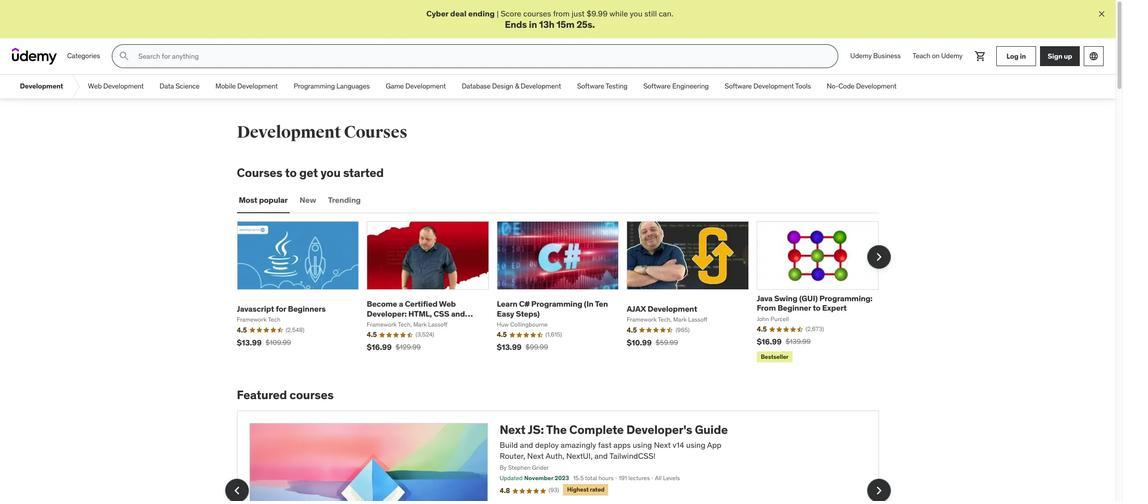 Task type: vqa. For each thing, say whether or not it's contained in the screenshot.
notifications "image" on the right of the page
no



Task type: locate. For each thing, give the bounding box(es) containing it.
ajax development link
[[627, 304, 697, 314]]

guide
[[695, 422, 728, 438]]

1 vertical spatial programming
[[532, 299, 583, 309]]

web
[[88, 82, 102, 91], [439, 299, 456, 309]]

0 vertical spatial next image
[[871, 249, 887, 265]]

carousel element
[[237, 221, 891, 365], [225, 411, 891, 501]]

0 horizontal spatial courses
[[290, 388, 334, 403]]

development right ajax
[[648, 304, 697, 314]]

2 horizontal spatial and
[[595, 451, 608, 461]]

1 vertical spatial courses
[[290, 388, 334, 403]]

0 vertical spatial carousel element
[[237, 221, 891, 365]]

udemy image
[[12, 48, 57, 65]]

udemy business
[[851, 51, 901, 60]]

development left the tools
[[754, 82, 794, 91]]

2 vertical spatial next
[[527, 451, 544, 461]]

1 vertical spatial next image
[[871, 483, 887, 499]]

1 horizontal spatial web
[[439, 299, 456, 309]]

udemy left the "business"
[[851, 51, 872, 60]]

0 vertical spatial in
[[529, 19, 537, 31]]

Search for anything text field
[[136, 48, 826, 65]]

courses up started on the top left
[[344, 122, 408, 143]]

1 udemy from the left
[[851, 51, 872, 60]]

1 horizontal spatial in
[[1020, 52, 1026, 61]]

you
[[630, 8, 643, 18], [321, 165, 341, 181]]

arrow pointing to subcategory menu links image
[[71, 75, 80, 99]]

ajax
[[627, 304, 646, 314]]

1 vertical spatial you
[[321, 165, 341, 181]]

programming inside learn c# programming (in ten easy steps)
[[532, 299, 583, 309]]

carousel element containing next js: the complete developer's guide
[[225, 411, 891, 501]]

highest
[[567, 486, 589, 493]]

next up build
[[500, 422, 526, 438]]

udemy inside udemy business link
[[851, 51, 872, 60]]

using up tailwindcss!
[[633, 440, 652, 450]]

and for the
[[520, 440, 533, 450]]

0 horizontal spatial and
[[451, 308, 465, 318]]

0 horizontal spatial using
[[633, 440, 652, 450]]

log
[[1007, 52, 1019, 61]]

1 horizontal spatial courses
[[523, 8, 551, 18]]

2 next image from the top
[[871, 483, 887, 499]]

0 horizontal spatial next
[[500, 422, 526, 438]]

javascript
[[367, 318, 405, 328]]

1 horizontal spatial courses
[[344, 122, 408, 143]]

0 horizontal spatial courses
[[237, 165, 283, 181]]

by
[[500, 464, 507, 471]]

and down fast
[[595, 451, 608, 461]]

.
[[593, 19, 595, 31]]

popular
[[259, 195, 288, 205]]

software testing
[[577, 82, 628, 91]]

in right ends
[[529, 19, 537, 31]]

to inside "java swing (gui) programming: from beginner to expert"
[[813, 303, 821, 313]]

learn c# programming (in ten easy steps) link
[[497, 299, 608, 318]]

0 vertical spatial web
[[88, 82, 102, 91]]

udemy right 'on'
[[942, 51, 963, 60]]

0 horizontal spatial in
[[529, 19, 537, 31]]

next up grider
[[527, 451, 544, 461]]

the
[[546, 422, 567, 438]]

development right game
[[406, 82, 446, 91]]

learn
[[497, 299, 518, 309]]

0 vertical spatial you
[[630, 8, 643, 18]]

to left get
[[285, 165, 297, 181]]

ten
[[595, 299, 608, 309]]

2 software from the left
[[644, 82, 671, 91]]

(93)
[[549, 486, 559, 494]]

web development
[[88, 82, 144, 91]]

1 horizontal spatial programming
[[532, 299, 583, 309]]

you inside cyber deal ending | score courses from just $9.99 while you still can. ends in 13h 15m 24s .
[[630, 8, 643, 18]]

1 vertical spatial carousel element
[[225, 411, 891, 501]]

0 horizontal spatial udemy
[[851, 51, 872, 60]]

1 horizontal spatial you
[[630, 8, 643, 18]]

js:
[[528, 422, 544, 438]]

programming
[[294, 82, 335, 91], [532, 299, 583, 309]]

udemy business link
[[845, 44, 907, 68]]

web right "certified"
[[439, 299, 456, 309]]

courses
[[344, 122, 408, 143], [237, 165, 283, 181]]

lectures
[[629, 474, 650, 482]]

software
[[577, 82, 605, 91], [644, 82, 671, 91], [725, 82, 752, 91]]

you left still
[[630, 8, 643, 18]]

0 horizontal spatial software
[[577, 82, 605, 91]]

web right 'arrow pointing to subcategory menu links' icon
[[88, 82, 102, 91]]

2 vertical spatial and
[[595, 451, 608, 461]]

teach on udemy
[[913, 51, 963, 60]]

code
[[839, 82, 855, 91]]

programming left (in
[[532, 299, 583, 309]]

in right log
[[1020, 52, 1026, 61]]

courses up most popular
[[237, 165, 283, 181]]

programming languages
[[294, 82, 370, 91]]

and right css
[[451, 308, 465, 318]]

development right mobile
[[237, 82, 278, 91]]

courses right featured
[[290, 388, 334, 403]]

choose a language image
[[1089, 51, 1099, 61]]

courses to get you started
[[237, 165, 384, 181]]

ends
[[505, 19, 527, 31]]

mobile
[[216, 82, 236, 91]]

1 vertical spatial web
[[439, 299, 456, 309]]

november
[[524, 474, 554, 482]]

data
[[160, 82, 174, 91]]

languages
[[337, 82, 370, 91]]

udemy inside teach on udemy link
[[942, 51, 963, 60]]

0 horizontal spatial you
[[321, 165, 341, 181]]

web inside web development link
[[88, 82, 102, 91]]

development down submit search icon
[[103, 82, 144, 91]]

mobile development link
[[208, 75, 286, 99]]

engineering
[[672, 82, 709, 91]]

deploy
[[535, 440, 559, 450]]

while
[[610, 8, 628, 18]]

0 vertical spatial and
[[451, 308, 465, 318]]

from
[[553, 8, 570, 18]]

1 horizontal spatial next
[[527, 451, 544, 461]]

15.5
[[573, 474, 584, 482]]

courses inside cyber deal ending | score courses from just $9.99 while you still can. ends in 13h 15m 24s .
[[523, 8, 551, 18]]

courses left from
[[523, 8, 551, 18]]

development right '&'
[[521, 82, 561, 91]]

swing
[[775, 293, 798, 303]]

15.5 total hours
[[573, 474, 614, 482]]

featured courses
[[237, 388, 334, 403]]

trending button
[[326, 188, 363, 212]]

trending
[[328, 195, 361, 205]]

1 software from the left
[[577, 82, 605, 91]]

0 horizontal spatial web
[[88, 82, 102, 91]]

1 horizontal spatial udemy
[[942, 51, 963, 60]]

2 horizontal spatial next
[[654, 440, 671, 450]]

1 horizontal spatial software
[[644, 82, 671, 91]]

software development tools
[[725, 82, 811, 91]]

fast
[[598, 440, 612, 450]]

to left the expert
[[813, 303, 821, 313]]

software left engineering
[[644, 82, 671, 91]]

teach
[[913, 51, 931, 60]]

cyber
[[427, 8, 449, 18]]

0 vertical spatial to
[[285, 165, 297, 181]]

next image
[[871, 249, 887, 265], [871, 483, 887, 499]]

just
[[572, 8, 585, 18]]

2 udemy from the left
[[942, 51, 963, 60]]

development link
[[12, 75, 71, 99]]

software left testing
[[577, 82, 605, 91]]

previous image
[[229, 483, 245, 499]]

(in
[[584, 299, 594, 309]]

3 software from the left
[[725, 82, 752, 91]]

1 vertical spatial next
[[654, 440, 671, 450]]

2 horizontal spatial software
[[725, 82, 752, 91]]

1 using from the left
[[633, 440, 652, 450]]

apps
[[614, 440, 631, 450]]

game development
[[386, 82, 446, 91]]

certified
[[405, 299, 438, 309]]

categories button
[[61, 44, 106, 68]]

1 horizontal spatial to
[[813, 303, 821, 313]]

beginners
[[288, 304, 326, 314]]

router,
[[500, 451, 525, 461]]

using right v14
[[686, 440, 706, 450]]

get
[[299, 165, 318, 181]]

html,
[[409, 308, 432, 318]]

hours
[[599, 474, 614, 482]]

and inside the become a certified web developer: html, css and javascript
[[451, 308, 465, 318]]

software right engineering
[[725, 82, 752, 91]]

programming left languages
[[294, 82, 335, 91]]

developer:
[[367, 308, 407, 318]]

0 horizontal spatial programming
[[294, 82, 335, 91]]

1 vertical spatial courses
[[237, 165, 283, 181]]

no-code development link
[[819, 75, 905, 99]]

you right get
[[321, 165, 341, 181]]

1 horizontal spatial and
[[520, 440, 533, 450]]

and down js:
[[520, 440, 533, 450]]

1 horizontal spatial using
[[686, 440, 706, 450]]

log in
[[1007, 52, 1026, 61]]

no-
[[827, 82, 839, 91]]

using
[[633, 440, 652, 450], [686, 440, 706, 450]]

next
[[500, 422, 526, 438], [654, 440, 671, 450], [527, 451, 544, 461]]

1 vertical spatial and
[[520, 440, 533, 450]]

software testing link
[[569, 75, 636, 99]]

most popular
[[239, 195, 288, 205]]

next down developer's
[[654, 440, 671, 450]]

next js: the complete developer's guide build and deploy amazingly fast apps using next v14 using app router, next auth, nextui, and tailwindcss! by stephen grider
[[500, 422, 728, 471]]

tools
[[796, 82, 811, 91]]

0 vertical spatial courses
[[523, 8, 551, 18]]

close image
[[1097, 9, 1107, 19]]

1 vertical spatial to
[[813, 303, 821, 313]]



Task type: describe. For each thing, give the bounding box(es) containing it.
started
[[343, 165, 384, 181]]

programming languages link
[[286, 75, 378, 99]]

191
[[619, 474, 627, 482]]

software for software testing
[[577, 82, 605, 91]]

learn c# programming (in ten easy steps)
[[497, 299, 608, 318]]

expert
[[823, 303, 847, 313]]

2023
[[555, 474, 569, 482]]

deal
[[450, 8, 467, 18]]

programming:
[[820, 293, 873, 303]]

database design & development link
[[454, 75, 569, 99]]

ajax development
[[627, 304, 697, 314]]

software for software engineering
[[644, 82, 671, 91]]

software development tools link
[[717, 75, 819, 99]]

and for certified
[[451, 308, 465, 318]]

build
[[500, 440, 518, 450]]

development up get
[[237, 122, 341, 143]]

featured
[[237, 388, 287, 403]]

development inside 'carousel' element
[[648, 304, 697, 314]]

become
[[367, 299, 397, 309]]

v14
[[673, 440, 685, 450]]

javascript for beginners
[[237, 304, 326, 314]]

0 vertical spatial courses
[[344, 122, 408, 143]]

submit search image
[[118, 50, 130, 62]]

data science link
[[152, 75, 208, 99]]

cyber deal ending | score courses from just $9.99 while you still can. ends in 13h 15m 24s .
[[427, 8, 674, 31]]

developer's
[[627, 422, 693, 438]]

a
[[399, 299, 403, 309]]

auth,
[[546, 451, 565, 461]]

mobile development
[[216, 82, 278, 91]]

teach on udemy link
[[907, 44, 969, 68]]

(gui)
[[800, 293, 818, 303]]

levels
[[663, 474, 680, 482]]

categories
[[67, 51, 100, 60]]

javascript
[[237, 304, 274, 314]]

1 vertical spatial in
[[1020, 52, 1026, 61]]

nextui,
[[566, 451, 593, 461]]

steps)
[[516, 308, 540, 318]]

for
[[276, 304, 286, 314]]

|
[[497, 8, 499, 18]]

191 lectures
[[619, 474, 650, 482]]

most popular button
[[237, 188, 290, 212]]

game
[[386, 82, 404, 91]]

tailwindcss!
[[610, 451, 656, 461]]

0 vertical spatial programming
[[294, 82, 335, 91]]

can.
[[659, 8, 674, 18]]

web inside the become a certified web developer: html, css and javascript
[[439, 299, 456, 309]]

most
[[239, 195, 257, 205]]

shopping cart with 0 items image
[[975, 50, 987, 62]]

database design & development
[[462, 82, 561, 91]]

development courses
[[237, 122, 408, 143]]

4.8
[[500, 486, 510, 495]]

$9.99
[[587, 8, 608, 18]]

data science
[[160, 82, 200, 91]]

carousel element containing java swing (gui) programming: from beginner to expert
[[237, 221, 891, 365]]

sign up link
[[1041, 46, 1080, 66]]

in inside cyber deal ending | score courses from just $9.99 while you still can. ends in 13h 15m 24s .
[[529, 19, 537, 31]]

testing
[[606, 82, 628, 91]]

grider
[[532, 464, 549, 471]]

from
[[757, 303, 776, 313]]

become a certified web developer: html, css and javascript link
[[367, 299, 473, 328]]

0 vertical spatial next
[[500, 422, 526, 438]]

on
[[932, 51, 940, 60]]

software engineering
[[644, 82, 709, 91]]

0 horizontal spatial to
[[285, 165, 297, 181]]

total
[[585, 474, 597, 482]]

development down udemy image
[[20, 82, 63, 91]]

ending
[[468, 8, 495, 18]]

2 using from the left
[[686, 440, 706, 450]]

css
[[434, 308, 450, 318]]

java swing (gui) programming: from beginner to expert link
[[757, 293, 873, 313]]

13h 15m 24s
[[539, 19, 593, 31]]

all levels
[[655, 474, 680, 482]]

database
[[462, 82, 491, 91]]

app
[[707, 440, 722, 450]]

new button
[[298, 188, 318, 212]]

all
[[655, 474, 662, 482]]

business
[[874, 51, 901, 60]]

1 next image from the top
[[871, 249, 887, 265]]

game development link
[[378, 75, 454, 99]]

development right code
[[857, 82, 897, 91]]

still
[[645, 8, 657, 18]]

software for software development tools
[[725, 82, 752, 91]]

stephen
[[508, 464, 531, 471]]

new
[[300, 195, 316, 205]]

&
[[515, 82, 519, 91]]



